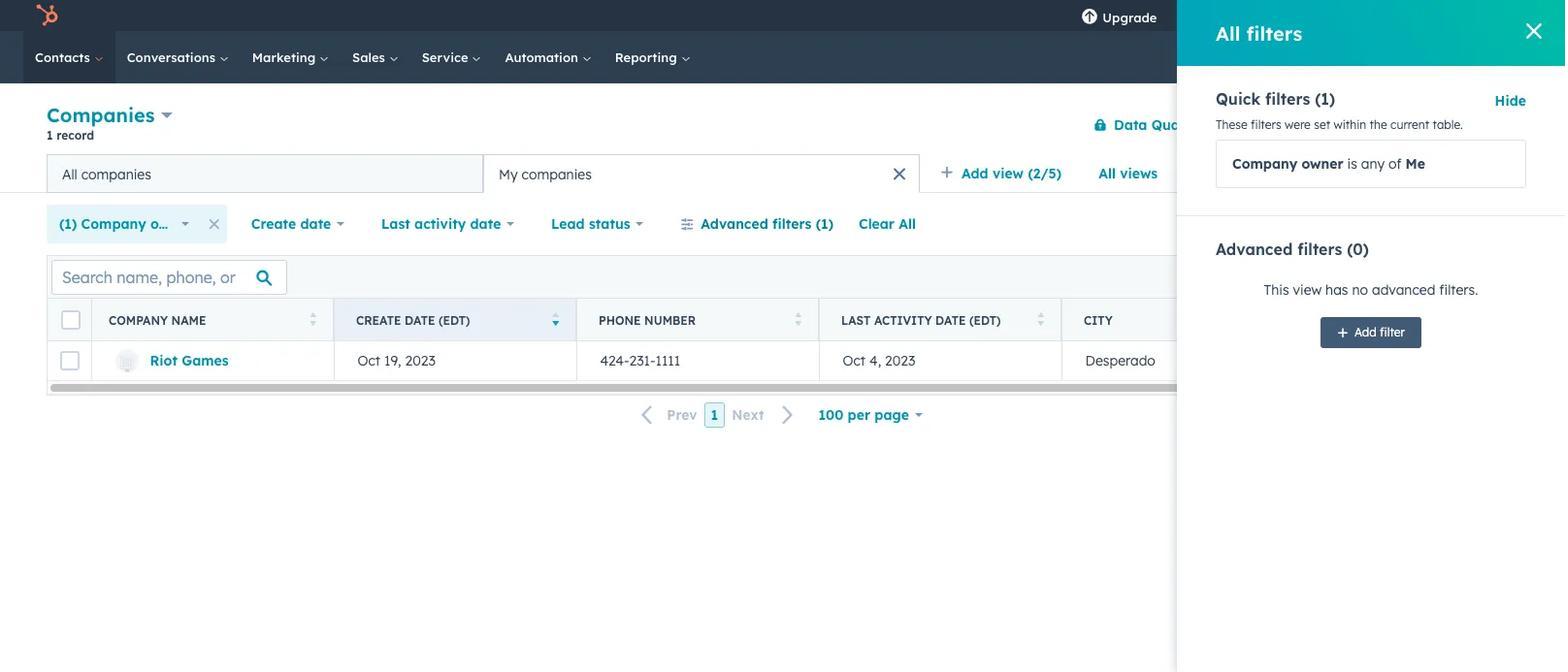 Task type: locate. For each thing, give the bounding box(es) containing it.
create inside create company button
[[1412, 117, 1448, 132]]

(1) company owner button
[[47, 205, 202, 244]]

1 horizontal spatial create
[[356, 313, 402, 328]]

0 horizontal spatial advanced
[[701, 216, 769, 233]]

1 vertical spatial owner
[[150, 216, 192, 233]]

my companies
[[499, 166, 592, 183]]

contacts
[[35, 50, 94, 65]]

2 vertical spatial company
[[109, 313, 168, 328]]

create
[[1412, 117, 1448, 132], [251, 216, 296, 233], [356, 313, 402, 328]]

view inside popup button
[[993, 165, 1024, 183]]

1 2023 from the left
[[405, 352, 436, 370]]

1 vertical spatial create
[[251, 216, 296, 233]]

0 horizontal spatial owner
[[150, 216, 192, 233]]

last for last activity date (edt)
[[842, 313, 871, 328]]

last up '4,'
[[842, 313, 871, 328]]

1 left the record
[[47, 128, 53, 143]]

company owner is any of me
[[1233, 155, 1426, 173]]

1 vertical spatial add
[[1355, 325, 1377, 340]]

advanced inside button
[[701, 216, 769, 233]]

sales
[[352, 50, 389, 65]]

upgrade
[[1103, 10, 1158, 25]]

0 vertical spatial owner
[[1302, 155, 1344, 173]]

date down all companies button
[[300, 216, 331, 233]]

were
[[1285, 117, 1311, 132]]

all for all views
[[1099, 165, 1116, 183]]

descending sort. press to sort ascending. image
[[552, 312, 559, 326]]

1 horizontal spatial date
[[936, 313, 966, 328]]

1 horizontal spatial (edt)
[[970, 313, 1001, 328]]

upgrade image
[[1082, 9, 1099, 26]]

0 horizontal spatial 2023
[[405, 352, 436, 370]]

(1) inside button
[[816, 216, 834, 233]]

1 date from the left
[[300, 216, 331, 233]]

company up "riot"
[[109, 313, 168, 328]]

data
[[1115, 116, 1148, 133]]

1 horizontal spatial add
[[1355, 325, 1377, 340]]

0 horizontal spatial view
[[993, 165, 1024, 183]]

1
[[47, 128, 53, 143], [711, 407, 719, 424]]

advanced filters (1) button
[[668, 205, 847, 244]]

calling icon image
[[1185, 8, 1202, 25]]

date right 'activity'
[[936, 313, 966, 328]]

1 inside companies banner
[[47, 128, 53, 143]]

2023 right '4,'
[[885, 352, 916, 370]]

0 horizontal spatial 1
[[47, 128, 53, 143]]

advanced for advanced filters (1)
[[701, 216, 769, 233]]

filters for advanced filters (1)
[[773, 216, 812, 233]]

add for add view (2/5)
[[962, 165, 989, 183]]

create up me
[[1412, 117, 1448, 132]]

0 horizontal spatial create
[[251, 216, 296, 233]]

filters for quick filters (1)
[[1266, 89, 1311, 109]]

all left views
[[1099, 165, 1116, 183]]

1 vertical spatial view
[[1294, 282, 1322, 299]]

companies for all companies
[[81, 166, 151, 183]]

press to sort. image
[[309, 312, 316, 326], [795, 312, 802, 326], [1037, 312, 1045, 326]]

status
[[589, 216, 631, 233]]

(1)
[[1316, 89, 1336, 109], [59, 216, 77, 233], [816, 216, 834, 233]]

companies
[[81, 166, 151, 183], [522, 166, 592, 183]]

0 horizontal spatial add
[[962, 165, 989, 183]]

Search HubSpot search field
[[1293, 41, 1531, 74]]

views
[[1121, 165, 1158, 183]]

menu item
[[1171, 0, 1175, 31]]

(edt)
[[439, 313, 470, 328], [970, 313, 1001, 328]]

1 for 1
[[711, 407, 719, 424]]

filters inside button
[[773, 216, 812, 233]]

reporting
[[615, 50, 681, 65]]

1 horizontal spatial press to sort. image
[[795, 312, 802, 326]]

no
[[1353, 282, 1369, 299]]

press to sort. image for last activity date (edt)
[[1037, 312, 1045, 326]]

all
[[1216, 21, 1241, 45], [1099, 165, 1116, 183], [62, 166, 77, 183], [899, 216, 917, 233]]

2023 for oct 4, 2023
[[885, 352, 916, 370]]

all right clear
[[899, 216, 917, 233]]

1 horizontal spatial press to sort. element
[[795, 312, 802, 329]]

2
[[1505, 8, 1512, 23]]

owner inside popup button
[[150, 216, 192, 233]]

all down the 1 record
[[62, 166, 77, 183]]

0 horizontal spatial (1)
[[59, 216, 77, 233]]

lead
[[552, 216, 585, 233]]

advanced down my companies button at the top
[[701, 216, 769, 233]]

date
[[300, 216, 331, 233], [470, 216, 501, 233]]

conversations
[[127, 50, 219, 65]]

create up 19,
[[356, 313, 402, 328]]

add for add filter
[[1355, 325, 1377, 340]]

view left has in the top of the page
[[1294, 282, 1322, 299]]

1 companies from the left
[[81, 166, 151, 183]]

date right the activity
[[470, 216, 501, 233]]

0 vertical spatial create
[[1412, 117, 1448, 132]]

(edt) right 'activity'
[[970, 313, 1001, 328]]

19,
[[384, 352, 402, 370]]

0 vertical spatial 1
[[47, 128, 53, 143]]

prev
[[667, 407, 698, 424]]

filters for all filters
[[1247, 21, 1303, 45]]

last
[[382, 216, 410, 233], [842, 313, 871, 328]]

actions
[[1231, 117, 1272, 132]]

add left filter
[[1355, 325, 1377, 340]]

notifications image
[[1331, 9, 1349, 26]]

studios
[[1457, 8, 1501, 23]]

0 horizontal spatial (edt)
[[439, 313, 470, 328]]

1 horizontal spatial (1)
[[816, 216, 834, 233]]

2023 right 19,
[[405, 352, 436, 370]]

0 vertical spatial advanced
[[701, 216, 769, 233]]

marketing link
[[241, 31, 341, 83]]

company down all companies
[[81, 216, 146, 233]]

4,
[[870, 352, 882, 370]]

(0)
[[1348, 240, 1370, 259]]

1 horizontal spatial companies
[[522, 166, 592, 183]]

2 date from the left
[[936, 313, 966, 328]]

filter
[[1381, 325, 1406, 340]]

press to sort. image for phone number
[[795, 312, 802, 326]]

marketplaces button
[[1214, 0, 1255, 31]]

sales link
[[341, 31, 410, 83]]

1 horizontal spatial view
[[1294, 282, 1322, 299]]

companies right my
[[522, 166, 592, 183]]

all inside button
[[62, 166, 77, 183]]

record
[[56, 128, 94, 143]]

2 horizontal spatial press to sort. image
[[1037, 312, 1045, 326]]

create inside "create date" popup button
[[251, 216, 296, 233]]

2 horizontal spatial create
[[1412, 117, 1448, 132]]

clear all
[[859, 216, 917, 233]]

oct
[[358, 352, 381, 370], [843, 352, 866, 370]]

create for create date
[[251, 216, 296, 233]]

reporting link
[[604, 31, 702, 83]]

add view (2/5)
[[962, 165, 1062, 183]]

3 press to sort. image from the left
[[1037, 312, 1045, 326]]

1 vertical spatial 1
[[711, 407, 719, 424]]

riot
[[150, 352, 178, 370]]

1 horizontal spatial 2023
[[885, 352, 916, 370]]

(1) up the set
[[1316, 89, 1336, 109]]

owner up search name, phone, or domain search box
[[150, 216, 192, 233]]

date up oct 19, 2023
[[405, 313, 435, 328]]

all right calling icon
[[1216, 21, 1241, 45]]

add filter
[[1355, 325, 1406, 340]]

add inside button
[[1355, 325, 1377, 340]]

1 vertical spatial advanced
[[1216, 240, 1293, 259]]

phone number
[[599, 313, 696, 328]]

1 horizontal spatial oct
[[843, 352, 866, 370]]

hide
[[1496, 92, 1527, 110]]

424-
[[600, 352, 630, 370]]

data quality button
[[1082, 105, 1203, 144]]

1 horizontal spatial advanced
[[1216, 240, 1293, 259]]

create company
[[1412, 117, 1503, 132]]

(2/5)
[[1028, 165, 1062, 183]]

1 oct from the left
[[358, 352, 381, 370]]

menu
[[1068, 0, 1543, 31]]

next button
[[725, 403, 806, 429]]

date inside popup button
[[300, 216, 331, 233]]

0 horizontal spatial date
[[405, 313, 435, 328]]

create down all companies button
[[251, 216, 296, 233]]

help image
[[1266, 9, 1284, 26]]

view left (2/5)
[[993, 165, 1024, 183]]

2 horizontal spatial press to sort. element
[[1037, 312, 1045, 329]]

this view has no advanced filters.
[[1265, 282, 1479, 299]]

company
[[1233, 155, 1298, 173], [81, 216, 146, 233], [109, 313, 168, 328]]

add view (2/5) button
[[928, 154, 1087, 193]]

name
[[171, 313, 206, 328]]

2 horizontal spatial (1)
[[1316, 89, 1336, 109]]

company down actions popup button
[[1233, 155, 1298, 173]]

1 record
[[47, 128, 94, 143]]

(edt) down last activity date popup button
[[439, 313, 470, 328]]

0 vertical spatial view
[[993, 165, 1024, 183]]

2 vertical spatial create
[[356, 313, 402, 328]]

pagination navigation
[[630, 403, 806, 429]]

0 horizontal spatial date
[[300, 216, 331, 233]]

2023 for oct 19, 2023
[[405, 352, 436, 370]]

oct left 19,
[[358, 352, 381, 370]]

has
[[1326, 282, 1349, 299]]

import
[[1328, 117, 1367, 132]]

0 horizontal spatial last
[[382, 216, 410, 233]]

press to sort. element
[[309, 312, 316, 329], [795, 312, 802, 329], [1037, 312, 1045, 329]]

(1) down all companies
[[59, 216, 77, 233]]

0 horizontal spatial oct
[[358, 352, 381, 370]]

riot games link
[[150, 352, 229, 370]]

2023
[[405, 352, 436, 370], [885, 352, 916, 370]]

company
[[1452, 117, 1503, 132]]

last left the activity
[[382, 216, 410, 233]]

1 press to sort. image from the left
[[309, 312, 316, 326]]

advanced filters (0)
[[1216, 240, 1370, 259]]

apoptosis
[[1394, 8, 1453, 23]]

date
[[405, 313, 435, 328], [936, 313, 966, 328]]

(1) left clear
[[816, 216, 834, 233]]

close image
[[1527, 23, 1543, 39]]

oct 19, 2023
[[358, 352, 436, 370]]

companies banner
[[47, 100, 1519, 154]]

1 horizontal spatial 1
[[711, 407, 719, 424]]

2 press to sort. element from the left
[[795, 312, 802, 329]]

owner
[[1302, 155, 1344, 173], [150, 216, 192, 233]]

1 inside button
[[711, 407, 719, 424]]

advanced up this
[[1216, 240, 1293, 259]]

2 companies from the left
[[522, 166, 592, 183]]

0 vertical spatial add
[[962, 165, 989, 183]]

1 vertical spatial company
[[81, 216, 146, 233]]

hubspot image
[[35, 4, 58, 27]]

0 horizontal spatial companies
[[81, 166, 151, 183]]

1 right prev
[[711, 407, 719, 424]]

2 2023 from the left
[[885, 352, 916, 370]]

(1) company owner
[[59, 216, 192, 233]]

filters for advanced filters (0)
[[1298, 240, 1343, 259]]

(1) for advanced filters (1)
[[816, 216, 834, 233]]

0 vertical spatial company
[[1233, 155, 1298, 173]]

2 date from the left
[[470, 216, 501, 233]]

create for create date (edt)
[[356, 313, 402, 328]]

0 horizontal spatial press to sort. image
[[309, 312, 316, 326]]

companies up (1) company owner popup button
[[81, 166, 151, 183]]

1 horizontal spatial owner
[[1302, 155, 1344, 173]]

activity
[[415, 216, 466, 233]]

2 press to sort. image from the left
[[795, 312, 802, 326]]

1 horizontal spatial date
[[470, 216, 501, 233]]

0 horizontal spatial press to sort. element
[[309, 312, 316, 329]]

activity
[[875, 313, 933, 328]]

last activity date (edt)
[[842, 313, 1001, 328]]

add inside popup button
[[962, 165, 989, 183]]

2 oct from the left
[[843, 352, 866, 370]]

0 vertical spatial last
[[382, 216, 410, 233]]

add left (2/5)
[[962, 165, 989, 183]]

export button
[[1346, 265, 1407, 290]]

conversations link
[[115, 31, 241, 83]]

desperado
[[1086, 352, 1156, 370]]

owner left is
[[1302, 155, 1344, 173]]

data quality
[[1115, 116, 1202, 133]]

last inside popup button
[[382, 216, 410, 233]]

1 vertical spatial last
[[842, 313, 871, 328]]

page
[[875, 407, 910, 424]]

1 horizontal spatial last
[[842, 313, 871, 328]]

3 press to sort. element from the left
[[1037, 312, 1045, 329]]

oct left '4,'
[[843, 352, 866, 370]]



Task type: describe. For each thing, give the bounding box(es) containing it.
last activity date button
[[369, 205, 527, 244]]

create company button
[[1395, 109, 1519, 140]]

Search name, phone, or domain search field
[[51, 260, 287, 295]]

create date (edt)
[[356, 313, 470, 328]]

quality
[[1152, 116, 1202, 133]]

actions button
[[1215, 109, 1300, 140]]

notifications button
[[1324, 0, 1357, 31]]

settings image
[[1299, 8, 1316, 26]]

tara schultz image
[[1372, 7, 1390, 24]]

my companies button
[[483, 154, 920, 193]]

country/region
[[1327, 313, 1439, 328]]

company for company owner is any of me
[[1233, 155, 1298, 173]]

menu containing apoptosis studios 2
[[1068, 0, 1543, 31]]

company for company name
[[109, 313, 168, 328]]

companies button
[[47, 101, 173, 129]]

games
[[182, 352, 229, 370]]

last for last activity date
[[382, 216, 410, 233]]

settings link
[[1296, 5, 1320, 26]]

advanced filters (1)
[[701, 216, 834, 233]]

1 date from the left
[[405, 313, 435, 328]]

any
[[1362, 155, 1386, 173]]

edit columns button
[[1419, 265, 1515, 290]]

contacts link
[[23, 31, 115, 83]]

search button
[[1515, 41, 1548, 74]]

per
[[848, 407, 871, 424]]

1 press to sort. element from the left
[[309, 312, 316, 329]]

press to sort. element for last activity date (edt)
[[1037, 312, 1045, 329]]

automation link
[[494, 31, 604, 83]]

advanced
[[1373, 282, 1436, 299]]

table.
[[1433, 117, 1464, 132]]

apoptosis studios 2 button
[[1361, 0, 1541, 31]]

service link
[[410, 31, 494, 83]]

last activity date
[[382, 216, 501, 233]]

company inside popup button
[[81, 216, 146, 233]]

automation
[[505, 50, 582, 65]]

companies
[[47, 103, 155, 127]]

prev button
[[630, 403, 704, 429]]

apoptosis studios 2
[[1394, 8, 1512, 23]]

date inside popup button
[[470, 216, 501, 233]]

my
[[499, 166, 518, 183]]

create for create company
[[1412, 117, 1448, 132]]

the
[[1370, 117, 1388, 132]]

this
[[1265, 282, 1290, 299]]

company name
[[109, 313, 206, 328]]

me
[[1406, 155, 1426, 173]]

is
[[1348, 155, 1358, 173]]

all views
[[1099, 165, 1158, 183]]

1 (edt) from the left
[[439, 313, 470, 328]]

all views link
[[1087, 154, 1171, 193]]

calling icon button
[[1177, 3, 1210, 28]]

oct for oct 4, 2023
[[843, 352, 866, 370]]

these
[[1216, 117, 1248, 132]]

filters.
[[1440, 282, 1479, 299]]

all companies button
[[47, 154, 483, 193]]

import button
[[1312, 109, 1384, 140]]

set
[[1315, 117, 1331, 132]]

100 per page
[[819, 407, 910, 424]]

quick filters (1)
[[1216, 89, 1336, 109]]

oct for oct 19, 2023
[[358, 352, 381, 370]]

lead status
[[552, 216, 631, 233]]

search image
[[1525, 50, 1539, 64]]

hubspot link
[[23, 4, 73, 27]]

100 per page button
[[806, 396, 936, 435]]

city
[[1084, 313, 1113, 328]]

add filter button
[[1321, 317, 1422, 349]]

all filters
[[1216, 21, 1303, 45]]

press to sort. element for phone number
[[795, 312, 802, 329]]

424-231-1111 button
[[577, 342, 819, 381]]

desperado button
[[1062, 342, 1305, 381]]

number
[[645, 313, 696, 328]]

(1) for quick filters (1)
[[1316, 89, 1336, 109]]

help button
[[1259, 0, 1292, 31]]

service
[[422, 50, 472, 65]]

1 button
[[704, 403, 725, 428]]

descending sort. press to sort ascending. element
[[552, 312, 559, 329]]

export
[[1358, 269, 1395, 284]]

clear
[[859, 216, 895, 233]]

oct 4, 2023
[[843, 352, 916, 370]]

marketplaces image
[[1226, 9, 1243, 26]]

current
[[1391, 117, 1430, 132]]

1 for 1 record
[[47, 128, 53, 143]]

create date button
[[239, 205, 357, 244]]

edit columns
[[1432, 269, 1502, 284]]

view for has
[[1294, 282, 1322, 299]]

all inside 'button'
[[899, 216, 917, 233]]

231-
[[630, 352, 656, 370]]

view for (2/5)
[[993, 165, 1024, 183]]

filters for these filters were set within the current table.
[[1251, 117, 1282, 132]]

all for all companies
[[62, 166, 77, 183]]

all companies
[[62, 166, 151, 183]]

create date
[[251, 216, 331, 233]]

companies for my companies
[[522, 166, 592, 183]]

advanced for advanced filters (0)
[[1216, 240, 1293, 259]]

(1) inside popup button
[[59, 216, 77, 233]]

edit
[[1432, 269, 1453, 284]]

all for all filters
[[1216, 21, 1241, 45]]

next
[[732, 407, 764, 424]]

2 (edt) from the left
[[970, 313, 1001, 328]]



Task type: vqa. For each thing, say whether or not it's contained in the screenshot.
(EDT)
yes



